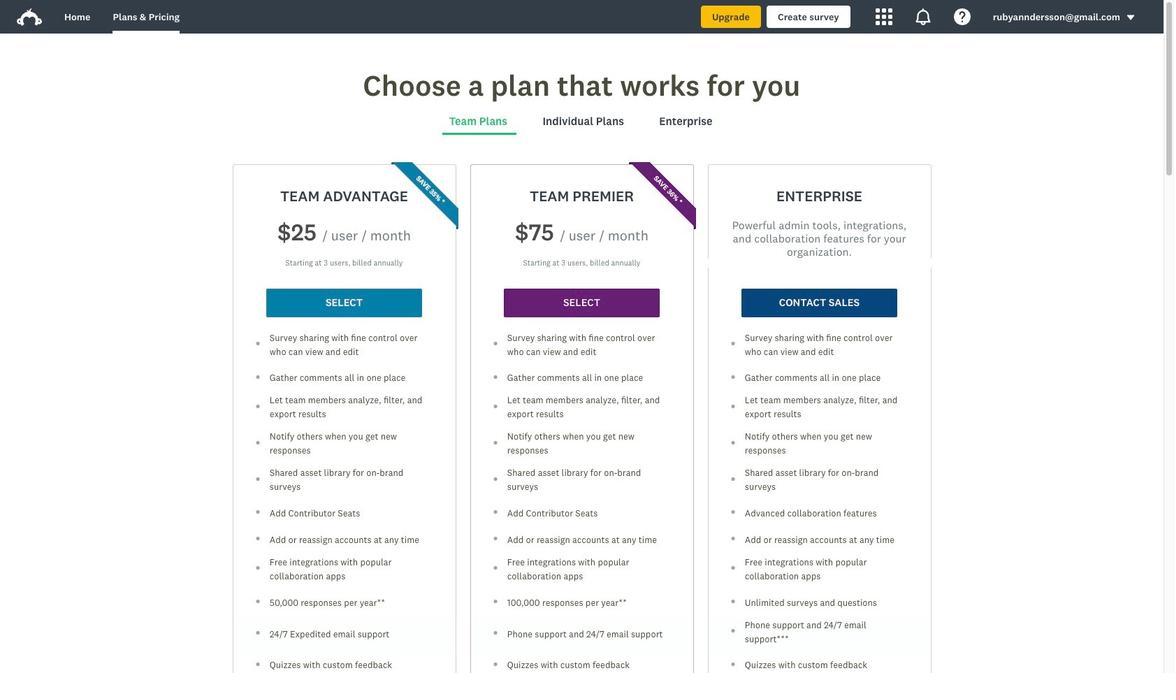 Task type: locate. For each thing, give the bounding box(es) containing it.
0 horizontal spatial products icon image
[[876, 8, 893, 25]]

products icon image
[[876, 8, 893, 25], [915, 8, 932, 25]]

dropdown arrow image
[[1126, 13, 1136, 23]]

1 products icon image from the left
[[876, 8, 893, 25]]

1 horizontal spatial products icon image
[[915, 8, 932, 25]]



Task type: describe. For each thing, give the bounding box(es) containing it.
surveymonkey logo image
[[17, 8, 42, 26]]

help icon image
[[954, 8, 971, 25]]

2 products icon image from the left
[[915, 8, 932, 25]]



